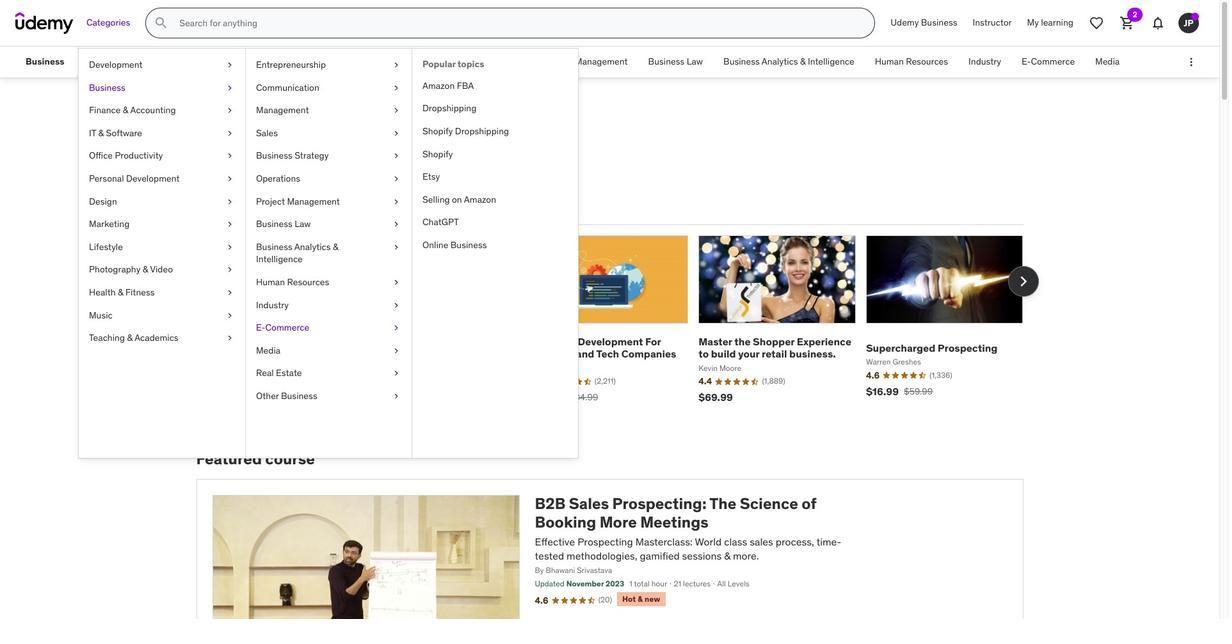 Task type: describe. For each thing, give the bounding box(es) containing it.
shopify dropshipping
[[423, 126, 509, 137]]

online business link
[[412, 234, 578, 257]]

started
[[336, 163, 389, 183]]

0 horizontal spatial to
[[260, 163, 275, 183]]

Search for anything text field
[[177, 12, 860, 34]]

0 vertical spatial industry link
[[959, 47, 1012, 77]]

hot & new
[[623, 595, 661, 605]]

real
[[256, 368, 274, 379]]

jp
[[1184, 17, 1194, 29]]

accounting
[[130, 105, 176, 116]]

0 vertical spatial business law
[[649, 56, 703, 67]]

business inside business development for startups and tech companies
[[531, 336, 576, 349]]

arrow pointing to subcategory menu links image
[[75, 47, 86, 77]]

xsmall image for management
[[391, 105, 402, 117]]

0 vertical spatial project
[[544, 56, 573, 67]]

health & fitness
[[89, 287, 155, 298]]

xsmall image for marketing
[[225, 219, 235, 231]]

0 horizontal spatial business link
[[15, 47, 75, 77]]

xsmall image for music
[[225, 310, 235, 322]]

0 vertical spatial courses
[[254, 108, 338, 135]]

1 horizontal spatial operations link
[[469, 47, 534, 77]]

e-commerce element
[[412, 49, 578, 459]]

tested
[[535, 550, 564, 563]]

all levels
[[718, 580, 750, 589]]

entrepreneurship for rightmost entrepreneurship link
[[256, 59, 326, 70]]

time-
[[817, 536, 842, 549]]

you
[[306, 163, 332, 183]]

1 horizontal spatial strategy
[[425, 56, 459, 67]]

1 vertical spatial operations
[[256, 173, 300, 184]]

0 vertical spatial business strategy link
[[376, 47, 469, 77]]

prospecting:
[[613, 495, 707, 514]]

media for the bottom media link
[[256, 345, 281, 357]]

0 vertical spatial human
[[875, 56, 904, 67]]

0 vertical spatial business analytics & intelligence link
[[714, 47, 865, 77]]

business development for startups and tech companies link
[[531, 336, 677, 361]]

1 vertical spatial business analytics & intelligence
[[256, 241, 339, 265]]

finance & accounting link
[[79, 99, 245, 122]]

sales inside the b2b sales prospecting: the science of booking more meetings effective prospecting masterclass: world class sales process, time- tested methodologies, gamified sessions & more. by bhawani srivastava
[[569, 495, 609, 514]]

experience
[[797, 336, 852, 349]]

supercharged prospecting link
[[866, 342, 998, 355]]

marketing
[[89, 219, 130, 230]]

xsmall image for health & fitness
[[225, 287, 235, 299]]

1 vertical spatial management link
[[246, 99, 412, 122]]

meetings
[[641, 513, 709, 533]]

wishlist image
[[1089, 15, 1105, 31]]

xsmall image for other business
[[391, 391, 402, 403]]

business strategy for business strategy link to the bottom
[[256, 150, 329, 162]]

the
[[735, 336, 751, 349]]

carousel element
[[196, 236, 1039, 420]]

categories
[[86, 17, 130, 28]]

prospecting inside carousel element
[[938, 342, 998, 355]]

dropshipping link
[[412, 98, 578, 120]]

0 horizontal spatial human resources
[[256, 277, 329, 288]]

total
[[634, 580, 650, 589]]

lifestyle
[[89, 241, 123, 253]]

0 vertical spatial business analytics & intelligence
[[724, 56, 855, 67]]

methodologies,
[[567, 550, 638, 563]]

& for health & fitness
[[118, 287, 123, 298]]

software
[[106, 127, 142, 139]]

1 vertical spatial business strategy link
[[246, 145, 412, 168]]

xsmall image for it & software
[[225, 127, 235, 140]]

xsmall image for communication
[[391, 82, 402, 94]]

photography
[[89, 264, 140, 276]]

retail
[[762, 348, 788, 361]]

lectures
[[683, 580, 711, 589]]

my learning
[[1028, 17, 1074, 28]]

my
[[1028, 17, 1039, 28]]

sales
[[750, 536, 774, 549]]

2023
[[606, 580, 625, 589]]

video
[[150, 264, 173, 276]]

courses to get you started
[[196, 163, 389, 183]]

0 vertical spatial business law link
[[638, 47, 714, 77]]

other
[[256, 391, 279, 402]]

new
[[645, 595, 661, 605]]

featured
[[196, 450, 262, 470]]

0 vertical spatial communication
[[187, 56, 250, 67]]

1 vertical spatial project
[[256, 196, 285, 207]]

online
[[423, 240, 449, 251]]

e- for the topmost 'e-commerce' link
[[1022, 56, 1032, 67]]

development link
[[79, 54, 245, 77]]

dropshipping inside 'link'
[[455, 126, 509, 137]]

updated
[[535, 580, 565, 589]]

0 horizontal spatial human
[[256, 277, 285, 288]]

shopping cart with 2 items image
[[1120, 15, 1136, 31]]

1 horizontal spatial operations
[[479, 56, 524, 67]]

(20)
[[599, 596, 612, 605]]

& for photography & video
[[143, 264, 148, 276]]

music link
[[79, 305, 245, 327]]

build
[[711, 348, 736, 361]]

hour
[[652, 580, 668, 589]]

xsmall image for media
[[391, 345, 402, 358]]

& for it & software
[[98, 127, 104, 139]]

shopper
[[753, 336, 795, 349]]

office
[[89, 150, 113, 162]]

academics
[[135, 332, 179, 344]]

0 horizontal spatial resources
[[287, 277, 329, 288]]

0 horizontal spatial e-commerce link
[[246, 317, 412, 340]]

1 total hour
[[630, 580, 668, 589]]

sessions
[[682, 550, 722, 563]]

21 lectures
[[674, 580, 711, 589]]

photography & video link
[[79, 259, 245, 282]]

1 horizontal spatial e-commerce
[[1022, 56, 1075, 67]]

amazon fba link
[[412, 75, 578, 98]]

development for personal
[[126, 173, 180, 184]]

hot
[[623, 595, 636, 605]]

0 vertical spatial commerce
[[1031, 56, 1075, 67]]

xsmall image for business strategy
[[391, 150, 402, 163]]

most popular
[[199, 202, 263, 215]]

your
[[739, 348, 760, 361]]

1 vertical spatial project management link
[[246, 191, 412, 213]]

0 horizontal spatial commerce
[[265, 322, 309, 334]]

personal
[[89, 173, 124, 184]]

xsmall image for teaching & academics
[[225, 332, 235, 345]]

xsmall image for human resources
[[391, 277, 402, 289]]

media for media link to the right
[[1096, 56, 1120, 67]]

xsmall image for office productivity
[[225, 150, 235, 163]]

xsmall image for entrepreneurship
[[391, 59, 402, 71]]

my learning link
[[1020, 8, 1082, 38]]

topics
[[458, 58, 485, 70]]

lifestyle link
[[79, 236, 245, 259]]

learning
[[1042, 17, 1074, 28]]

etsy link
[[412, 166, 578, 189]]

sales link
[[246, 122, 412, 145]]

you have alerts image
[[1192, 13, 1200, 20]]

1 horizontal spatial media link
[[1086, 47, 1131, 77]]

xsmall image for industry
[[391, 299, 402, 312]]

gamified
[[640, 550, 680, 563]]

shopify link
[[412, 143, 578, 166]]

0 horizontal spatial business analytics & intelligence link
[[246, 236, 412, 272]]

xsmall image for project management
[[391, 196, 402, 208]]

1 vertical spatial business law
[[256, 219, 311, 230]]

amazon fba
[[423, 80, 474, 91]]

supercharged
[[866, 342, 936, 355]]

sales for sales courses
[[196, 108, 250, 135]]

0 vertical spatial dropshipping
[[423, 103, 477, 114]]

teaching & academics link
[[79, 327, 245, 350]]

xsmall image for sales
[[391, 127, 402, 140]]

0 vertical spatial analytics
[[762, 56, 798, 67]]

chatgpt link
[[412, 212, 578, 234]]

1 horizontal spatial business link
[[79, 77, 245, 99]]

updated november 2023
[[535, 580, 625, 589]]

more subcategory menu links image
[[1186, 56, 1198, 69]]

selling
[[423, 194, 450, 205]]

4.6
[[535, 596, 549, 607]]

0 vertical spatial amazon
[[423, 80, 455, 91]]

other business link
[[246, 386, 412, 408]]



Task type: vqa. For each thing, say whether or not it's contained in the screenshot.
xsmall icon related to Finance & Accounting
yes



Task type: locate. For each thing, give the bounding box(es) containing it.
project management for bottom project management link
[[256, 196, 340, 207]]

0 vertical spatial project management link
[[534, 47, 638, 77]]

business law
[[649, 56, 703, 67], [256, 219, 311, 230]]

0 horizontal spatial project management link
[[246, 191, 412, 213]]

1 vertical spatial operations link
[[246, 168, 412, 191]]

2 shopify from the top
[[423, 148, 453, 160]]

finance
[[89, 105, 121, 116]]

business strategy
[[386, 56, 459, 67], [256, 150, 329, 162]]

1 horizontal spatial project
[[544, 56, 573, 67]]

amazon down popular
[[423, 80, 455, 91]]

0 vertical spatial e-commerce link
[[1012, 47, 1086, 77]]

xsmall image inside the music 'link'
[[225, 310, 235, 322]]

media link up other business link
[[246, 340, 412, 363]]

fba
[[457, 80, 474, 91]]

operations up 'trending'
[[256, 173, 300, 184]]

0 vertical spatial management link
[[260, 47, 334, 77]]

1 vertical spatial to
[[699, 348, 709, 361]]

xsmall image inside business law link
[[391, 219, 402, 231]]

sales courses
[[196, 108, 338, 135]]

xsmall image inside development link
[[225, 59, 235, 71]]

to inside master the shopper experience to build your retail business.
[[699, 348, 709, 361]]

xsmall image inside lifestyle link
[[225, 241, 235, 254]]

intelligence for business analytics & intelligence link to the left
[[256, 254, 303, 265]]

other business
[[256, 391, 317, 402]]

0 horizontal spatial project management
[[256, 196, 340, 207]]

xsmall image inside the it & software link
[[225, 127, 235, 140]]

instructor
[[973, 17, 1012, 28]]

xsmall image
[[225, 59, 235, 71], [391, 82, 402, 94], [391, 105, 402, 117], [391, 127, 402, 140], [391, 150, 402, 163], [225, 196, 235, 208], [391, 196, 402, 208], [225, 241, 235, 254], [391, 241, 402, 254], [225, 264, 235, 277], [391, 322, 402, 335], [225, 332, 235, 345], [391, 368, 402, 380], [391, 391, 402, 403]]

1 vertical spatial dropshipping
[[455, 126, 509, 137]]

1 horizontal spatial business analytics & intelligence
[[724, 56, 855, 67]]

chatgpt
[[423, 217, 459, 228]]

e- up real
[[256, 322, 265, 334]]

xsmall image inside other business link
[[391, 391, 402, 403]]

xsmall image inside photography & video link
[[225, 264, 235, 277]]

b2b
[[535, 495, 566, 514]]

courses
[[254, 108, 338, 135], [196, 163, 256, 183]]

media down wishlist icon
[[1096, 56, 1120, 67]]

xsmall image inside teaching & academics link
[[225, 332, 235, 345]]

1 vertical spatial commerce
[[265, 322, 309, 334]]

0 vertical spatial resources
[[906, 56, 949, 67]]

xsmall image inside finance & accounting link
[[225, 105, 235, 117]]

21
[[674, 580, 682, 589]]

1 horizontal spatial analytics
[[762, 56, 798, 67]]

1 vertical spatial communication
[[256, 82, 319, 93]]

entrepreneurship link
[[86, 47, 177, 77], [246, 54, 412, 77]]

business strategy link
[[376, 47, 469, 77], [246, 145, 412, 168]]

udemy business link
[[883, 8, 966, 38]]

xsmall image for e-commerce
[[391, 322, 402, 335]]

2 vertical spatial development
[[578, 336, 643, 349]]

business strategy up courses to get you started
[[256, 150, 329, 162]]

0 vertical spatial media link
[[1086, 47, 1131, 77]]

personal development link
[[79, 168, 245, 191]]

1 vertical spatial project management
[[256, 196, 340, 207]]

business
[[921, 17, 958, 28], [26, 56, 64, 67], [386, 56, 423, 67], [649, 56, 685, 67], [724, 56, 760, 67], [89, 82, 125, 93], [256, 150, 293, 162], [256, 219, 293, 230], [451, 240, 487, 251], [256, 241, 293, 253], [531, 336, 576, 349], [281, 391, 317, 402]]

1 horizontal spatial communication
[[256, 82, 319, 93]]

e-commerce link up 'real estate' "link"
[[246, 317, 412, 340]]

1 horizontal spatial business analytics & intelligence link
[[714, 47, 865, 77]]

1 horizontal spatial human resources link
[[865, 47, 959, 77]]

e- down my
[[1022, 56, 1032, 67]]

amazon right on
[[464, 194, 496, 205]]

intelligence
[[808, 56, 855, 67], [256, 254, 303, 265]]

design
[[89, 196, 117, 207]]

business link down udemy image
[[15, 47, 75, 77]]

1 vertical spatial e-commerce
[[256, 322, 309, 334]]

selling on amazon
[[423, 194, 496, 205]]

trending
[[279, 202, 322, 215]]

most popular button
[[196, 193, 266, 224]]

xsmall image for operations
[[391, 173, 402, 185]]

e-commerce link down 'my learning' link
[[1012, 47, 1086, 77]]

submit search image
[[154, 15, 169, 31]]

shopify inside 'link'
[[423, 126, 453, 137]]

& inside 'health & fitness' link
[[118, 287, 123, 298]]

popular topics
[[423, 58, 485, 70]]

xsmall image for development
[[225, 59, 235, 71]]

operations
[[479, 56, 524, 67], [256, 173, 300, 184]]

startups
[[531, 348, 574, 361]]

0 horizontal spatial business analytics & intelligence
[[256, 241, 339, 265]]

shopify for shopify dropshipping
[[423, 126, 453, 137]]

project management
[[544, 56, 628, 67], [256, 196, 340, 207]]

commerce down 'my learning' link
[[1031, 56, 1075, 67]]

teaching
[[89, 332, 125, 344]]

1 horizontal spatial human resources
[[875, 56, 949, 67]]

& for finance & accounting
[[123, 105, 128, 116]]

xsmall image for finance & accounting
[[225, 105, 235, 117]]

music
[[89, 310, 113, 321]]

1 vertical spatial industry
[[256, 299, 289, 311]]

intelligence inside business analytics & intelligence
[[256, 254, 303, 265]]

intelligence for the top business analytics & intelligence link
[[808, 56, 855, 67]]

jp link
[[1174, 8, 1205, 38]]

bhawani
[[546, 566, 575, 576]]

business analytics & intelligence link
[[714, 47, 865, 77], [246, 236, 412, 272]]

xsmall image for business
[[225, 82, 235, 94]]

most
[[199, 202, 223, 215]]

& inside teaching & academics link
[[127, 332, 133, 344]]

0 vertical spatial development
[[89, 59, 143, 70]]

health & fitness link
[[79, 282, 245, 305]]

1 vertical spatial courses
[[196, 163, 256, 183]]

0 vertical spatial shopify
[[423, 126, 453, 137]]

dropshipping
[[423, 103, 477, 114], [455, 126, 509, 137]]

teaching & academics
[[89, 332, 179, 344]]

0 vertical spatial industry
[[969, 56, 1002, 67]]

development inside business development for startups and tech companies
[[578, 336, 643, 349]]

next image
[[1014, 272, 1034, 292]]

& inside the it & software link
[[98, 127, 104, 139]]

real estate
[[256, 368, 302, 379]]

shopify for shopify
[[423, 148, 453, 160]]

personal development
[[89, 173, 180, 184]]

xsmall image inside 'health & fitness' link
[[225, 287, 235, 299]]

xsmall image for photography & video
[[225, 264, 235, 277]]

get
[[278, 163, 303, 183]]

process,
[[776, 536, 815, 549]]

1 vertical spatial e-
[[256, 322, 265, 334]]

human resources link
[[865, 47, 959, 77], [246, 272, 412, 294]]

it
[[89, 127, 96, 139]]

xsmall image inside design link
[[225, 196, 235, 208]]

1 horizontal spatial entrepreneurship
[[256, 59, 326, 70]]

0 horizontal spatial industry link
[[246, 294, 412, 317]]

media link down wishlist icon
[[1086, 47, 1131, 77]]

to left 'get'
[[260, 163, 275, 183]]

e-commerce down 'my learning' link
[[1022, 56, 1075, 67]]

law for the top business law link
[[687, 56, 703, 67]]

fitness
[[125, 287, 155, 298]]

0 vertical spatial prospecting
[[938, 342, 998, 355]]

productivity
[[115, 150, 163, 162]]

0 horizontal spatial operations
[[256, 173, 300, 184]]

0 horizontal spatial sales
[[196, 108, 250, 135]]

xsmall image inside marketing link
[[225, 219, 235, 231]]

project management for the right project management link
[[544, 56, 628, 67]]

1 vertical spatial business analytics & intelligence link
[[246, 236, 412, 272]]

operations up amazon fba link
[[479, 56, 524, 67]]

management
[[271, 56, 323, 67], [575, 56, 628, 67], [256, 105, 309, 116], [287, 196, 340, 207]]

master
[[699, 336, 733, 349]]

udemy business
[[891, 17, 958, 28]]

operations link down search for anything text field
[[469, 47, 534, 77]]

by
[[535, 566, 544, 576]]

0 horizontal spatial business law
[[256, 219, 311, 230]]

1 horizontal spatial e-
[[1022, 56, 1032, 67]]

& for hot & new
[[638, 595, 643, 605]]

operations link up 'trending'
[[246, 168, 412, 191]]

business strategy for the topmost business strategy link
[[386, 56, 459, 67]]

& inside business analytics & intelligence
[[333, 241, 339, 253]]

course
[[265, 450, 315, 470]]

1 horizontal spatial project management
[[544, 56, 628, 67]]

dropshipping down amazon fba
[[423, 103, 477, 114]]

development for business
[[578, 336, 643, 349]]

shopify dropshipping link
[[412, 120, 578, 143]]

1 horizontal spatial project management link
[[534, 47, 638, 77]]

1 vertical spatial development
[[126, 173, 180, 184]]

1 vertical spatial media link
[[246, 340, 412, 363]]

xsmall image inside sales link
[[391, 127, 402, 140]]

0 horizontal spatial human resources link
[[246, 272, 412, 294]]

1 vertical spatial e-commerce link
[[246, 317, 412, 340]]

e-commerce up real estate
[[256, 322, 309, 334]]

booking
[[535, 513, 596, 533]]

business strategy up amazon fba
[[386, 56, 459, 67]]

1 horizontal spatial business law link
[[638, 47, 714, 77]]

0 vertical spatial operations link
[[469, 47, 534, 77]]

0 horizontal spatial business law link
[[246, 213, 412, 236]]

courses up courses to get you started
[[254, 108, 338, 135]]

& inside finance & accounting link
[[123, 105, 128, 116]]

commerce
[[1031, 56, 1075, 67], [265, 322, 309, 334]]

1 vertical spatial strategy
[[295, 150, 329, 162]]

0 vertical spatial human resources
[[875, 56, 949, 67]]

1 horizontal spatial prospecting
[[938, 342, 998, 355]]

1 horizontal spatial resources
[[906, 56, 949, 67]]

& for teaching & academics
[[127, 332, 133, 344]]

xsmall image for lifestyle
[[225, 241, 235, 254]]

november
[[567, 580, 604, 589]]

strategy up you in the left top of the page
[[295, 150, 329, 162]]

analytics inside business analytics & intelligence
[[295, 241, 331, 253]]

more.
[[733, 550, 759, 563]]

project down 'get'
[[256, 196, 285, 207]]

prospecting inside the b2b sales prospecting: the science of booking more meetings effective prospecting masterclass: world class sales process, time- tested methodologies, gamified sessions & more. by bhawani srivastava
[[578, 536, 633, 549]]

0 horizontal spatial e-commerce
[[256, 322, 309, 334]]

&
[[801, 56, 806, 67], [123, 105, 128, 116], [98, 127, 104, 139], [333, 241, 339, 253], [143, 264, 148, 276], [118, 287, 123, 298], [127, 332, 133, 344], [725, 550, 731, 563], [638, 595, 643, 605]]

1 vertical spatial human
[[256, 277, 285, 288]]

1 horizontal spatial intelligence
[[808, 56, 855, 67]]

2 horizontal spatial sales
[[569, 495, 609, 514]]

xsmall image inside "office productivity" link
[[225, 150, 235, 163]]

master the shopper experience to build your retail business. link
[[699, 336, 852, 361]]

e- for leftmost 'e-commerce' link
[[256, 322, 265, 334]]

1 vertical spatial prospecting
[[578, 536, 633, 549]]

entrepreneurship down categories dropdown button
[[96, 56, 166, 67]]

office productivity link
[[79, 145, 245, 168]]

1 vertical spatial human resources
[[256, 277, 329, 288]]

human resources
[[875, 56, 949, 67], [256, 277, 329, 288]]

dropshipping down dropshipping link
[[455, 126, 509, 137]]

xsmall image inside personal development link
[[225, 173, 235, 185]]

xsmall image for personal development
[[225, 173, 235, 185]]

0 vertical spatial e-commerce
[[1022, 56, 1075, 67]]

1 horizontal spatial amazon
[[464, 194, 496, 205]]

management link
[[260, 47, 334, 77], [246, 99, 412, 122]]

1 horizontal spatial media
[[1096, 56, 1120, 67]]

it & software
[[89, 127, 142, 139]]

marketing link
[[79, 213, 245, 236]]

e-commerce link
[[1012, 47, 1086, 77], [246, 317, 412, 340]]

2
[[1133, 10, 1138, 19]]

xsmall image for business law
[[391, 219, 402, 231]]

courses up most popular
[[196, 163, 256, 183]]

law for leftmost business law link
[[295, 219, 311, 230]]

0 horizontal spatial communication
[[187, 56, 250, 67]]

real estate link
[[246, 363, 412, 386]]

& inside the b2b sales prospecting: the science of booking more meetings effective prospecting masterclass: world class sales process, time- tested methodologies, gamified sessions & more. by bhawani srivastava
[[725, 550, 731, 563]]

0 horizontal spatial law
[[295, 219, 311, 230]]

sales for sales
[[256, 127, 278, 139]]

analytics
[[762, 56, 798, 67], [295, 241, 331, 253]]

e-
[[1022, 56, 1032, 67], [256, 322, 265, 334]]

xsmall image for real estate
[[391, 368, 402, 380]]

1 vertical spatial industry link
[[246, 294, 412, 317]]

1 horizontal spatial entrepreneurship link
[[246, 54, 412, 77]]

0 horizontal spatial strategy
[[295, 150, 329, 162]]

0 horizontal spatial amazon
[[423, 80, 455, 91]]

tech
[[597, 348, 619, 361]]

etsy
[[423, 171, 440, 183]]

1 vertical spatial business strategy
[[256, 150, 329, 162]]

0 vertical spatial operations
[[479, 56, 524, 67]]

business link up accounting
[[79, 77, 245, 99]]

notifications image
[[1151, 15, 1166, 31]]

to left build
[[699, 348, 709, 361]]

commerce up estate
[[265, 322, 309, 334]]

0 horizontal spatial entrepreneurship
[[96, 56, 166, 67]]

xsmall image
[[391, 59, 402, 71], [225, 82, 235, 94], [225, 105, 235, 117], [225, 127, 235, 140], [225, 150, 235, 163], [225, 173, 235, 185], [391, 173, 402, 185], [225, 219, 235, 231], [391, 219, 402, 231], [391, 277, 402, 289], [225, 287, 235, 299], [391, 299, 402, 312], [225, 310, 235, 322], [391, 345, 402, 358]]

design link
[[79, 191, 245, 213]]

1 shopify from the top
[[423, 126, 453, 137]]

1 vertical spatial intelligence
[[256, 254, 303, 265]]

0 horizontal spatial analytics
[[295, 241, 331, 253]]

xsmall image inside entrepreneurship link
[[391, 59, 402, 71]]

1 horizontal spatial sales
[[256, 127, 278, 139]]

1 vertical spatial media
[[256, 345, 281, 357]]

xsmall image for business analytics & intelligence
[[391, 241, 402, 254]]

1 horizontal spatial to
[[699, 348, 709, 361]]

xsmall image inside 'real estate' "link"
[[391, 368, 402, 380]]

0 horizontal spatial industry
[[256, 299, 289, 311]]

0 vertical spatial to
[[260, 163, 275, 183]]

1
[[630, 580, 633, 589]]

popular
[[423, 58, 456, 70]]

business.
[[790, 348, 836, 361]]

1 horizontal spatial industry
[[969, 56, 1002, 67]]

1 vertical spatial amazon
[[464, 194, 496, 205]]

project down search for anything text field
[[544, 56, 573, 67]]

entrepreneurship up sales courses
[[256, 59, 326, 70]]

0 horizontal spatial entrepreneurship link
[[86, 47, 177, 77]]

& inside photography & video link
[[143, 264, 148, 276]]

0 vertical spatial e-
[[1022, 56, 1032, 67]]

entrepreneurship for entrepreneurship link to the left
[[96, 56, 166, 67]]

xsmall image for design
[[225, 196, 235, 208]]

e-commerce
[[1022, 56, 1075, 67], [256, 322, 309, 334]]

0 horizontal spatial prospecting
[[578, 536, 633, 549]]

business inside e-commerce element
[[451, 240, 487, 251]]

udemy image
[[15, 12, 74, 34]]

0 horizontal spatial intelligence
[[256, 254, 303, 265]]

strategy up amazon fba
[[425, 56, 459, 67]]

media up real
[[256, 345, 281, 357]]

it & software link
[[79, 122, 245, 145]]

1 horizontal spatial law
[[687, 56, 703, 67]]



